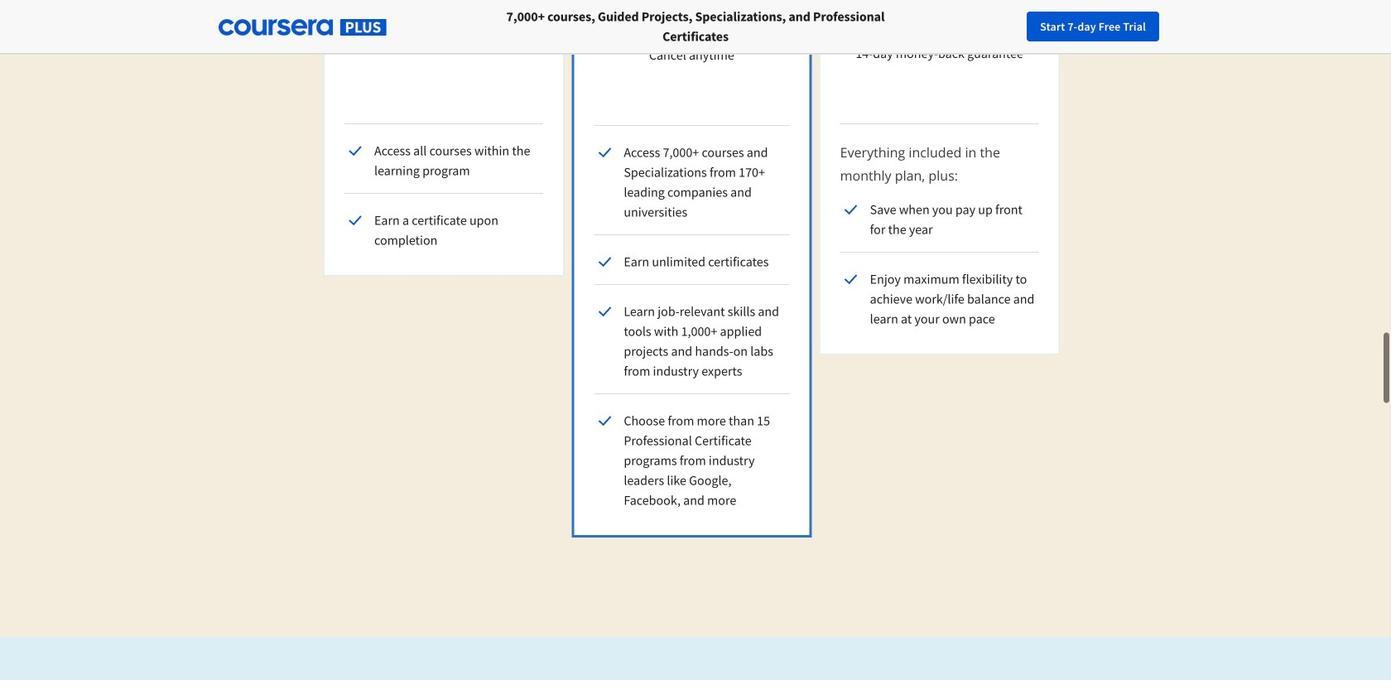 Task type: vqa. For each thing, say whether or not it's contained in the screenshot.
The Coursera Plus Image at the left
yes



Task type: describe. For each thing, give the bounding box(es) containing it.
coursera plus image
[[219, 19, 387, 36]]



Task type: locate. For each thing, give the bounding box(es) containing it.
None search field
[[228, 10, 626, 43]]



